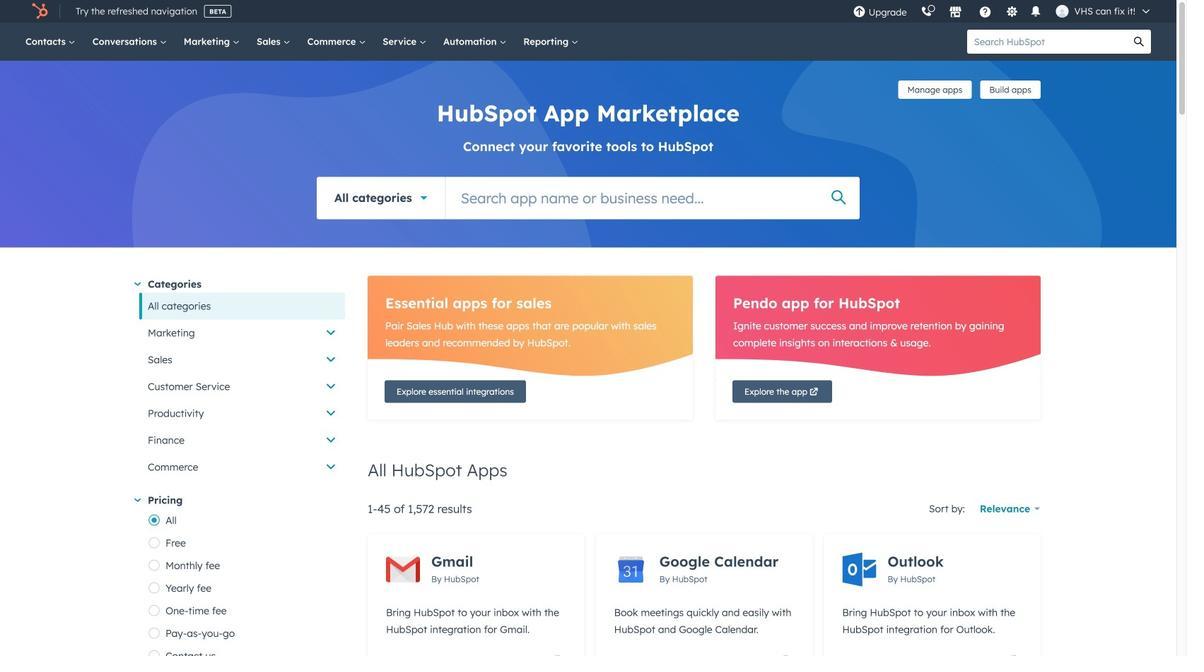 Task type: vqa. For each thing, say whether or not it's contained in the screenshot.
"Search HubSpot" Search Box
yes



Task type: locate. For each thing, give the bounding box(es) containing it.
0 vertical spatial caret image
[[134, 283, 141, 286]]

caret image
[[134, 283, 141, 286], [134, 499, 141, 503]]

terry turtle image
[[1056, 5, 1069, 18]]

1 caret image from the top
[[134, 283, 141, 286]]

2 caret image from the top
[[134, 499, 141, 503]]

menu
[[846, 0, 1160, 23]]

Search HubSpot search field
[[967, 30, 1127, 54]]

1 vertical spatial caret image
[[134, 499, 141, 503]]

marketplaces image
[[949, 6, 962, 19]]



Task type: describe. For each thing, give the bounding box(es) containing it.
pricing group
[[148, 509, 345, 657]]

Search app name or business need... search field
[[446, 177, 860, 220]]



